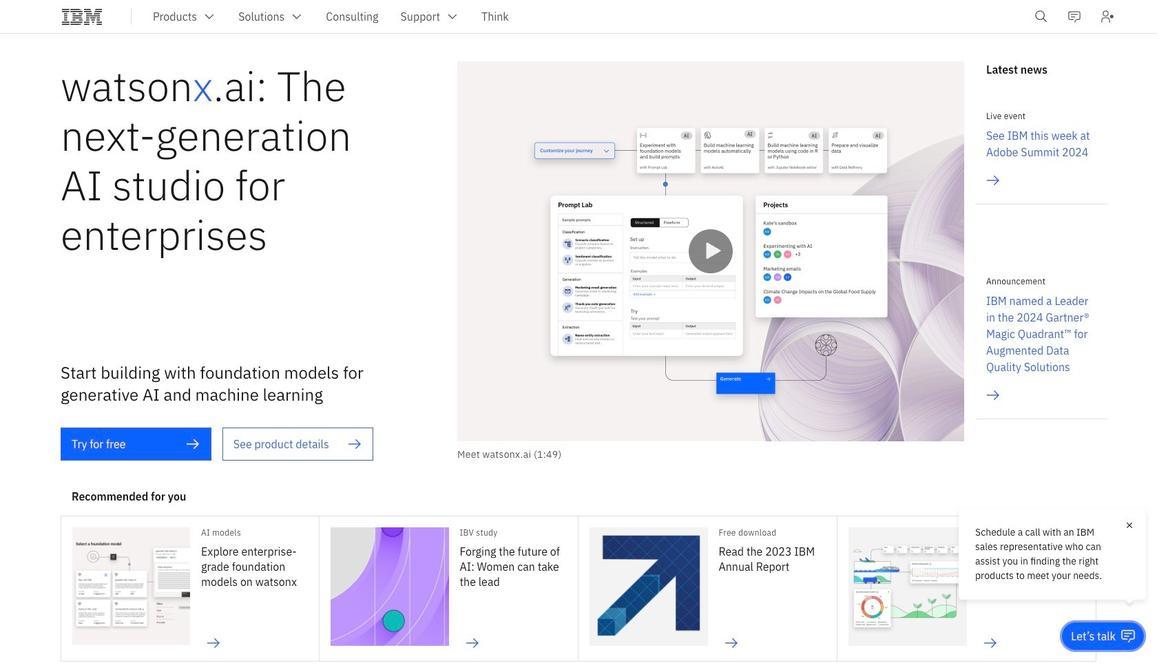Task type: vqa. For each thing, say whether or not it's contained in the screenshot.
contact us region at the bottom of the page
no



Task type: locate. For each thing, give the bounding box(es) containing it.
let's talk element
[[1071, 629, 1116, 644]]

close image
[[1124, 520, 1135, 531]]



